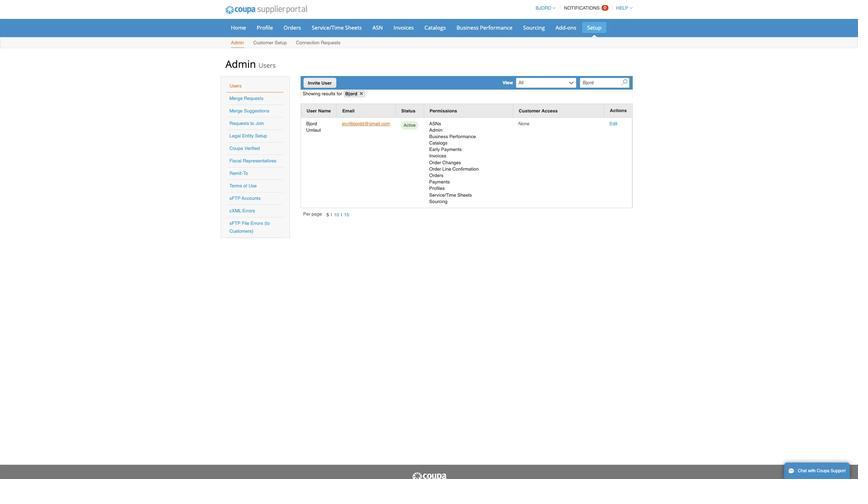 Task type: vqa. For each thing, say whether or not it's contained in the screenshot.
Response related to rejected
no



Task type: describe. For each thing, give the bounding box(es) containing it.
customer for customer setup
[[253, 40, 274, 45]]

merge requests
[[230, 96, 264, 101]]

early
[[429, 147, 440, 152]]

sheets inside asns admin business performance catalogs early payments invoices order changes order line confirmation orders payments profiles service/time sheets sourcing
[[458, 192, 472, 198]]

sourcing link
[[519, 22, 550, 33]]

catalogs link
[[420, 22, 451, 33]]

umlaut
[[306, 127, 321, 133]]

home
[[231, 24, 246, 31]]

asns admin business performance catalogs early payments invoices order changes order line confirmation orders payments profiles service/time sheets sourcing
[[429, 121, 479, 204]]

none
[[519, 121, 530, 126]]

0
[[604, 5, 607, 10]]

remit-
[[230, 171, 243, 176]]

service/time sheets link
[[307, 22, 367, 33]]

accounts
[[242, 196, 261, 201]]

ons
[[568, 24, 577, 31]]

requests to join link
[[230, 121, 264, 126]]

to
[[250, 121, 254, 126]]

10
[[334, 212, 339, 217]]

help
[[616, 5, 629, 11]]

profile
[[257, 24, 273, 31]]

fiscal representatives link
[[230, 158, 277, 164]]

active
[[404, 122, 416, 128]]

(to
[[265, 221, 270, 226]]

customers)
[[230, 229, 254, 234]]

admin link
[[231, 39, 244, 48]]

1 horizontal spatial performance
[[480, 24, 513, 31]]

support
[[831, 469, 846, 474]]

1 vertical spatial payments
[[429, 179, 450, 185]]

0 vertical spatial business
[[457, 24, 479, 31]]

service/time sheets
[[312, 24, 362, 31]]

cxml errors
[[230, 208, 255, 214]]

invoices link
[[389, 22, 419, 33]]

remit-to
[[230, 171, 248, 176]]

merge suggestions
[[230, 108, 270, 114]]

remit-to link
[[230, 171, 248, 176]]

catalogs inside asns admin business performance catalogs early payments invoices order changes order line confirmation orders payments profiles service/time sheets sourcing
[[429, 140, 448, 146]]

bjord for bjord link
[[536, 5, 552, 11]]

connection requests link
[[296, 39, 341, 48]]

profiles
[[429, 186, 445, 191]]

status button
[[401, 107, 416, 115]]

chat with coupa support
[[798, 469, 846, 474]]

line
[[443, 166, 451, 172]]

0 vertical spatial catalogs
[[425, 24, 446, 31]]

home link
[[226, 22, 251, 33]]

showing results for
[[303, 91, 344, 96]]

verified
[[245, 146, 260, 151]]

permissions
[[430, 108, 457, 113]]

performance inside asns admin business performance catalogs early payments invoices order changes order line confirmation orders payments profiles service/time sheets sourcing
[[450, 134, 476, 139]]

1 horizontal spatial coupa supplier portal image
[[411, 472, 447, 479]]

merge requests link
[[230, 96, 264, 101]]

profile link
[[252, 22, 278, 33]]

add-ons link
[[551, 22, 581, 33]]

results
[[322, 91, 336, 96]]

service/time inside asns admin business performance catalogs early payments invoices order changes order line confirmation orders payments profiles service/time sheets sourcing
[[429, 192, 456, 198]]

2 order from the top
[[429, 166, 441, 172]]

coupa verified link
[[230, 146, 260, 151]]

showing
[[303, 91, 321, 96]]

of
[[243, 183, 247, 189]]

asn link
[[368, 22, 388, 33]]

fiscal representatives
[[230, 158, 277, 164]]

business inside asns admin business performance catalogs early payments invoices order changes order line confirmation orders payments profiles service/time sheets sourcing
[[429, 134, 448, 139]]

file
[[242, 221, 249, 226]]

merge suggestions link
[[230, 108, 270, 114]]

15
[[344, 212, 349, 217]]

connection requests
[[296, 40, 341, 45]]

sftp accounts link
[[230, 196, 261, 201]]

sicritbjordd@gmail.com
[[342, 121, 390, 126]]

name
[[318, 108, 331, 113]]

customer for customer access
[[519, 108, 541, 113]]

users link
[[230, 83, 242, 89]]

help link
[[613, 5, 633, 11]]

invite
[[308, 80, 320, 86]]

business performance
[[457, 24, 513, 31]]

navigation containing notifications 0
[[533, 1, 633, 15]]

sftp for sftp accounts
[[230, 196, 241, 201]]

notifications
[[564, 5, 600, 11]]

0 horizontal spatial invoices
[[394, 24, 414, 31]]

active button
[[401, 121, 419, 132]]

5 | 10 | 15
[[327, 212, 349, 217]]

sicritbjordd@gmail.com link
[[342, 121, 390, 126]]

actions
[[610, 108, 627, 113]]

per
[[303, 211, 311, 217]]

connection
[[296, 40, 320, 45]]

coupa verified
[[230, 146, 260, 151]]

add-ons
[[556, 24, 577, 31]]

customer setup
[[253, 40, 287, 45]]



Task type: locate. For each thing, give the bounding box(es) containing it.
1 horizontal spatial customer
[[519, 108, 541, 113]]

requests up suggestions
[[244, 96, 264, 101]]

1 vertical spatial service/time
[[429, 192, 456, 198]]

merge for merge suggestions
[[230, 108, 243, 114]]

0 horizontal spatial business
[[429, 134, 448, 139]]

1 vertical spatial requests
[[244, 96, 264, 101]]

invoices
[[394, 24, 414, 31], [429, 153, 446, 159]]

order down early
[[429, 160, 441, 165]]

0 horizontal spatial |
[[331, 212, 332, 217]]

requests down the service/time sheets
[[321, 40, 341, 45]]

sftp inside sftp file errors (to customers)
[[230, 221, 241, 226]]

0 vertical spatial setup
[[587, 24, 602, 31]]

business
[[457, 24, 479, 31], [429, 134, 448, 139]]

requests to join
[[230, 121, 264, 126]]

admin
[[231, 40, 244, 45], [226, 57, 256, 71], [429, 127, 443, 133]]

setup link
[[583, 22, 606, 33]]

0 vertical spatial merge
[[230, 96, 243, 101]]

permissions button
[[430, 107, 457, 115]]

cxml
[[230, 208, 241, 214]]

1 vertical spatial sheets
[[458, 192, 472, 198]]

Search text field
[[580, 78, 630, 88]]

status
[[401, 108, 416, 113]]

1 vertical spatial catalogs
[[429, 140, 448, 146]]

1 vertical spatial sftp
[[230, 221, 241, 226]]

requests
[[321, 40, 341, 45], [244, 96, 264, 101], [230, 121, 249, 126]]

admin for admin
[[231, 40, 244, 45]]

service/time down profiles
[[429, 192, 456, 198]]

invoices inside asns admin business performance catalogs early payments invoices order changes order line confirmation orders payments profiles service/time sheets sourcing
[[429, 153, 446, 159]]

orders down the line
[[429, 173, 444, 178]]

1 vertical spatial order
[[429, 166, 441, 172]]

admin down asns
[[429, 127, 443, 133]]

coupa supplier portal image
[[220, 1, 312, 19], [411, 472, 447, 479]]

1 vertical spatial coupa supplier portal image
[[411, 472, 447, 479]]

customer access
[[519, 108, 558, 113]]

1 vertical spatial business
[[429, 134, 448, 139]]

sourcing inside sourcing link
[[523, 24, 545, 31]]

payments up profiles
[[429, 179, 450, 185]]

0 vertical spatial order
[[429, 160, 441, 165]]

invoices down early
[[429, 153, 446, 159]]

orders inside asns admin business performance catalogs early payments invoices order changes order line confirmation orders payments profiles service/time sheets sourcing
[[429, 173, 444, 178]]

0 horizontal spatial coupa
[[230, 146, 243, 151]]

10 button
[[332, 211, 341, 218]]

admin users
[[226, 57, 276, 71]]

bjord
[[536, 5, 552, 11], [345, 91, 357, 96], [306, 121, 317, 126]]

0 vertical spatial bjord
[[536, 5, 552, 11]]

0 vertical spatial sftp
[[230, 196, 241, 201]]

0 horizontal spatial coupa supplier portal image
[[220, 1, 312, 19]]

chat
[[798, 469, 807, 474]]

1 | from the left
[[331, 212, 332, 217]]

1 vertical spatial orders
[[429, 173, 444, 178]]

chat with coupa support button
[[785, 463, 850, 479]]

1 horizontal spatial |
[[341, 212, 342, 217]]

0 vertical spatial errors
[[243, 208, 255, 214]]

1 horizontal spatial business
[[457, 24, 479, 31]]

edit link
[[610, 121, 618, 126]]

user name
[[307, 108, 331, 113]]

2 horizontal spatial setup
[[587, 24, 602, 31]]

errors left (to at top
[[251, 221, 263, 226]]

sftp file errors (to customers)
[[230, 221, 270, 234]]

0 vertical spatial navigation
[[533, 1, 633, 15]]

1 horizontal spatial invoices
[[429, 153, 446, 159]]

sftp for sftp file errors (to customers)
[[230, 221, 241, 226]]

service/time up connection requests
[[312, 24, 344, 31]]

15 button
[[342, 211, 351, 218]]

1 vertical spatial errors
[[251, 221, 263, 226]]

0 vertical spatial users
[[259, 61, 276, 70]]

bjord up sourcing link
[[536, 5, 552, 11]]

1 vertical spatial bjord
[[345, 91, 357, 96]]

for
[[337, 91, 342, 96]]

1 horizontal spatial coupa
[[817, 469, 830, 474]]

requests for connection requests
[[321, 40, 341, 45]]

suggestions
[[244, 108, 270, 114]]

changes
[[443, 160, 461, 165]]

per page
[[303, 211, 322, 217]]

bjord inside the bjord umlaut
[[306, 121, 317, 126]]

errors
[[243, 208, 255, 214], [251, 221, 263, 226]]

0 vertical spatial coupa
[[230, 146, 243, 151]]

users up merge requests on the top left of page
[[230, 83, 242, 89]]

0 horizontal spatial navigation
[[303, 211, 351, 219]]

1 horizontal spatial user
[[322, 80, 332, 86]]

page
[[312, 211, 322, 217]]

order left the line
[[429, 166, 441, 172]]

to
[[243, 171, 248, 176]]

sourcing inside asns admin business performance catalogs early payments invoices order changes order line confirmation orders payments profiles service/time sheets sourcing
[[429, 199, 448, 204]]

admin inside asns admin business performance catalogs early payments invoices order changes order line confirmation orders payments profiles service/time sheets sourcing
[[429, 127, 443, 133]]

terms of use link
[[230, 183, 257, 189]]

1 vertical spatial setup
[[275, 40, 287, 45]]

1 order from the top
[[429, 160, 441, 165]]

1 vertical spatial coupa
[[817, 469, 830, 474]]

0 vertical spatial customer
[[253, 40, 274, 45]]

user up results
[[322, 80, 332, 86]]

|
[[331, 212, 332, 217], [341, 212, 342, 217]]

setup down orders link
[[275, 40, 287, 45]]

customer access button
[[519, 107, 558, 115]]

performance
[[480, 24, 513, 31], [450, 134, 476, 139]]

sftp
[[230, 196, 241, 201], [230, 221, 241, 226]]

representatives
[[243, 158, 277, 164]]

sftp accounts
[[230, 196, 261, 201]]

legal entity setup link
[[230, 133, 267, 139]]

user left name
[[307, 108, 317, 113]]

setup down join
[[255, 133, 267, 139]]

catalogs up early
[[429, 140, 448, 146]]

1 horizontal spatial users
[[259, 61, 276, 70]]

email
[[342, 108, 355, 113]]

0 vertical spatial invoices
[[394, 24, 414, 31]]

bjord left clear filter image
[[345, 91, 357, 96]]

orders
[[284, 24, 301, 31], [429, 173, 444, 178]]

customer inside button
[[519, 108, 541, 113]]

user inside button
[[307, 108, 317, 113]]

0 horizontal spatial users
[[230, 83, 242, 89]]

2 merge from the top
[[230, 108, 243, 114]]

1 vertical spatial merge
[[230, 108, 243, 114]]

orders inside orders link
[[284, 24, 301, 31]]

View text field
[[517, 78, 567, 88]]

merge down users link
[[230, 96, 243, 101]]

2 vertical spatial bjord
[[306, 121, 317, 126]]

business down asns
[[429, 134, 448, 139]]

1 vertical spatial customer
[[519, 108, 541, 113]]

invoices right asn
[[394, 24, 414, 31]]

orders up connection
[[284, 24, 301, 31]]

use
[[249, 183, 257, 189]]

service/time
[[312, 24, 344, 31], [429, 192, 456, 198]]

sheets left the asn link
[[345, 24, 362, 31]]

users down "customer setup" link on the top
[[259, 61, 276, 70]]

0 vertical spatial coupa supplier portal image
[[220, 1, 312, 19]]

| right 10
[[341, 212, 342, 217]]

bjord up umlaut
[[306, 121, 317, 126]]

users inside admin users
[[259, 61, 276, 70]]

0 horizontal spatial sourcing
[[429, 199, 448, 204]]

1 vertical spatial invoices
[[429, 153, 446, 159]]

1 sftp from the top
[[230, 196, 241, 201]]

0 vertical spatial requests
[[321, 40, 341, 45]]

requests left to
[[230, 121, 249, 126]]

sftp up cxml at left top
[[230, 196, 241, 201]]

1 horizontal spatial service/time
[[429, 192, 456, 198]]

2 | from the left
[[341, 212, 342, 217]]

email button
[[342, 107, 355, 115]]

orders link
[[279, 22, 306, 33]]

catalogs right invoices link at the left top of page
[[425, 24, 446, 31]]

2 vertical spatial requests
[[230, 121, 249, 126]]

sftp up customers)
[[230, 221, 241, 226]]

payments up changes
[[441, 147, 462, 152]]

0 vertical spatial service/time
[[312, 24, 344, 31]]

requests for merge requests
[[244, 96, 264, 101]]

1 vertical spatial users
[[230, 83, 242, 89]]

1 horizontal spatial bjord
[[345, 91, 357, 96]]

catalogs
[[425, 24, 446, 31], [429, 140, 448, 146]]

search image
[[621, 79, 628, 86]]

1 vertical spatial sourcing
[[429, 199, 448, 204]]

access
[[542, 108, 558, 113]]

1 vertical spatial user
[[307, 108, 317, 113]]

sourcing down bjord link
[[523, 24, 545, 31]]

customer setup link
[[253, 39, 287, 48]]

0 vertical spatial sourcing
[[523, 24, 545, 31]]

2 sftp from the top
[[230, 221, 241, 226]]

errors inside sftp file errors (to customers)
[[251, 221, 263, 226]]

0 horizontal spatial customer
[[253, 40, 274, 45]]

bjord for bjord umlaut
[[306, 121, 317, 126]]

clear filter image
[[358, 90, 365, 97]]

0 vertical spatial admin
[[231, 40, 244, 45]]

1 horizontal spatial setup
[[275, 40, 287, 45]]

customer down profile
[[253, 40, 274, 45]]

bjord umlaut
[[306, 121, 321, 133]]

0 horizontal spatial bjord
[[306, 121, 317, 126]]

sheets
[[345, 24, 362, 31], [458, 192, 472, 198]]

2 vertical spatial setup
[[255, 133, 267, 139]]

0 horizontal spatial setup
[[255, 133, 267, 139]]

2 horizontal spatial bjord
[[536, 5, 552, 11]]

sftp file errors (to customers) link
[[230, 221, 270, 234]]

1 horizontal spatial sourcing
[[523, 24, 545, 31]]

navigation containing per page
[[303, 211, 351, 219]]

cxml errors link
[[230, 208, 255, 214]]

admin down "home" link
[[231, 40, 244, 45]]

terms of use
[[230, 183, 257, 189]]

coupa up fiscal
[[230, 146, 243, 151]]

users
[[259, 61, 276, 70], [230, 83, 242, 89]]

sheets down the "confirmation"
[[458, 192, 472, 198]]

admin for admin users
[[226, 57, 256, 71]]

0 vertical spatial user
[[322, 80, 332, 86]]

sourcing
[[523, 24, 545, 31], [429, 199, 448, 204]]

0 horizontal spatial user
[[307, 108, 317, 113]]

business right catalogs link
[[457, 24, 479, 31]]

sheets inside "service/time sheets" link
[[345, 24, 362, 31]]

admin down the admin link
[[226, 57, 256, 71]]

legal
[[230, 133, 241, 139]]

2 vertical spatial admin
[[429, 127, 443, 133]]

1 merge from the top
[[230, 96, 243, 101]]

0 vertical spatial sheets
[[345, 24, 362, 31]]

user name button
[[307, 107, 331, 115]]

edit
[[610, 121, 618, 126]]

| right 5
[[331, 212, 332, 217]]

bjord link
[[533, 5, 556, 11]]

business performance link
[[452, 22, 517, 33]]

customer up the none
[[519, 108, 541, 113]]

merge for merge requests
[[230, 96, 243, 101]]

1 vertical spatial navigation
[[303, 211, 351, 219]]

5 button
[[325, 211, 331, 218]]

1 vertical spatial admin
[[226, 57, 256, 71]]

notifications 0
[[564, 5, 607, 11]]

1 horizontal spatial orders
[[429, 173, 444, 178]]

coupa inside button
[[817, 469, 830, 474]]

navigation
[[533, 1, 633, 15], [303, 211, 351, 219]]

sourcing down profiles
[[429, 199, 448, 204]]

coupa right with
[[817, 469, 830, 474]]

0 horizontal spatial orders
[[284, 24, 301, 31]]

5
[[327, 212, 329, 217]]

0 horizontal spatial sheets
[[345, 24, 362, 31]]

0 vertical spatial orders
[[284, 24, 301, 31]]

errors down 'accounts'
[[243, 208, 255, 214]]

bjord inside 'navigation'
[[536, 5, 552, 11]]

1 horizontal spatial navigation
[[533, 1, 633, 15]]

0 vertical spatial performance
[[480, 24, 513, 31]]

1 vertical spatial performance
[[450, 134, 476, 139]]

0 horizontal spatial performance
[[450, 134, 476, 139]]

1 horizontal spatial sheets
[[458, 192, 472, 198]]

terms
[[230, 183, 242, 189]]

0 vertical spatial payments
[[441, 147, 462, 152]]

view
[[503, 80, 513, 85]]

merge down merge requests on the top left of page
[[230, 108, 243, 114]]

setup down notifications 0
[[587, 24, 602, 31]]

0 horizontal spatial service/time
[[312, 24, 344, 31]]

join
[[256, 121, 264, 126]]

invite user
[[308, 80, 332, 86]]



